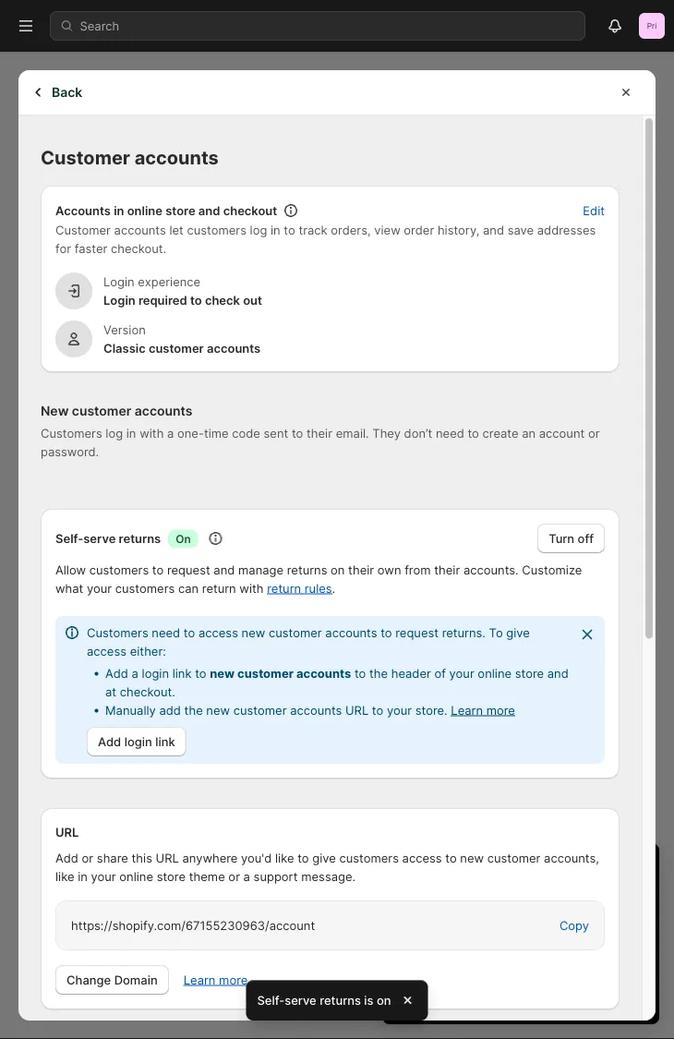 Task type: locate. For each thing, give the bounding box(es) containing it.
2 vertical spatial or
[[229, 869, 240, 884]]

customers down checkout
[[187, 223, 247, 237]]

1 vertical spatial with
[[240, 581, 264, 596]]

what
[[55, 581, 83, 596]]

1 vertical spatial on
[[377, 993, 391, 1008]]

store right the of
[[515, 666, 544, 681]]

1 horizontal spatial need
[[436, 426, 465, 440]]

self-serve returns
[[55, 531, 161, 546]]

self- for self-serve returns
[[55, 531, 83, 546]]

2 return from the left
[[267, 581, 301, 596]]

1 horizontal spatial more
[[487, 703, 516, 717]]

their left "own"
[[348, 563, 374, 577]]

store inside 'to the header of your online store and at checkout.'
[[515, 666, 544, 681]]

accounts down .
[[326, 626, 377, 640]]

login down faster
[[103, 274, 135, 289]]

add left bonus
[[510, 949, 532, 963]]

add for add login link
[[98, 735, 121, 749]]

1 vertical spatial need
[[152, 626, 180, 640]]

https://shopify.com/67155230963/account
[[71, 918, 315, 933]]

online inside 'to the header of your online store and at checkout.'
[[478, 666, 512, 681]]

in inside dropdown button
[[486, 860, 501, 882]]

0 vertical spatial login
[[103, 274, 135, 289]]

customer up plan
[[488, 851, 541, 865]]

for left faster
[[55, 241, 71, 255]]

1 vertical spatial or
[[82, 851, 93, 865]]

2 vertical spatial url
[[156, 851, 179, 865]]

checkout. up "manually"
[[120, 685, 175, 699]]

new customer accounts customers log in with a one-time code sent to their email. they don't need to create an account or password.
[[41, 403, 600, 459]]

1 horizontal spatial or
[[229, 869, 240, 884]]

add for add a login link to new customer accounts
[[105, 666, 128, 681]]

1 horizontal spatial give
[[507, 626, 530, 640]]

your down share
[[91, 869, 116, 884]]

more
[[487, 703, 516, 717], [219, 973, 248, 987]]

0 vertical spatial more
[[487, 703, 516, 717]]

online
[[127, 203, 163, 218], [478, 666, 512, 681], [119, 869, 153, 884], [416, 949, 450, 963]]

with inside customize what your customers can return with
[[240, 581, 264, 596]]

returns for self-serve returns is on
[[320, 993, 361, 1008]]

add left share
[[55, 851, 78, 865]]

0 vertical spatial returns
[[119, 531, 161, 546]]

returns left is
[[320, 993, 361, 1008]]

add or share this url anywhere you'd like to give customers access to new customer accounts, like in your online store theme or a support message.
[[55, 851, 600, 884]]

0 vertical spatial checkout.
[[111, 241, 166, 255]]

their right from on the bottom
[[434, 563, 460, 577]]

give up message.
[[313, 851, 336, 865]]

customers left 1
[[339, 851, 399, 865]]

1 return from the left
[[202, 581, 236, 596]]

a left paid
[[458, 894, 464, 908]]

.
[[332, 581, 336, 596]]

add login link
[[98, 735, 175, 749]]

2 login from the top
[[103, 293, 136, 307]]

login down either:
[[142, 666, 169, 681]]

learn
[[451, 703, 483, 717], [184, 973, 216, 987]]

their left "email."
[[307, 426, 333, 440]]

on inside the settings dialog
[[331, 563, 345, 577]]

a
[[167, 426, 174, 440], [132, 666, 139, 681], [244, 869, 250, 884], [458, 894, 464, 908]]

log left one-
[[106, 426, 123, 440]]

serve left is
[[285, 993, 317, 1008]]

customer down accounts
[[55, 223, 111, 237]]

log inside new customer accounts customers log in with a one-time code sent to their email. they don't need to create an account or password.
[[106, 426, 123, 440]]

request inside customers need to access new customer accounts to request returns. to give access either:
[[396, 626, 439, 640]]

1 vertical spatial add
[[98, 735, 121, 749]]

1 vertical spatial serve
[[285, 993, 317, 1008]]

0 horizontal spatial url
[[55, 825, 79, 839]]

2 vertical spatial access
[[402, 851, 442, 865]]

status containing customers need to access new customer accounts to request returns. to give access either:
[[55, 616, 605, 764]]

addresses
[[538, 223, 596, 237]]

store inside switch to a paid plan and get: first 3 months for $1/month to customize your online store and add bonus features
[[453, 949, 482, 963]]

login experience login required to check out
[[103, 274, 262, 307]]

edit button
[[572, 198, 616, 224]]

access
[[199, 626, 238, 640], [87, 644, 127, 658], [402, 851, 442, 865]]

1 vertical spatial checkout.
[[120, 685, 175, 699]]

to inside login experience login required to check out
[[190, 293, 202, 307]]

princess image
[[639, 13, 665, 39]]

a left one-
[[167, 426, 174, 440]]

is
[[364, 993, 374, 1008]]

1 horizontal spatial self-
[[257, 993, 285, 1008]]

2 horizontal spatial access
[[402, 851, 442, 865]]

1 vertical spatial give
[[313, 851, 336, 865]]

day
[[415, 860, 447, 882]]

their
[[307, 426, 333, 440], [348, 563, 374, 577], [434, 563, 460, 577]]

request up header
[[396, 626, 439, 640]]

from
[[405, 563, 431, 577]]

code
[[232, 426, 260, 440]]

more inside status
[[487, 703, 516, 717]]

url inside add or share this url anywhere you'd like to give customers access to new customer accounts, like in your online store theme or a support message.
[[156, 851, 179, 865]]

an
[[522, 426, 536, 440]]

or inside new customer accounts customers log in with a one-time code sent to their email. they don't need to create an account or password.
[[588, 426, 600, 440]]

add down "manually"
[[98, 735, 121, 749]]

0 vertical spatial request
[[167, 563, 210, 577]]

or right account
[[588, 426, 600, 440]]

history,
[[438, 223, 480, 237]]

1 horizontal spatial learn more link
[[451, 703, 516, 717]]

1 vertical spatial more
[[219, 973, 248, 987]]

0 vertical spatial self-
[[55, 531, 83, 546]]

new up paid
[[460, 851, 484, 865]]

add inside add or share this url anywhere you'd like to give customers access to new customer accounts, like in your online store theme or a support message.
[[55, 851, 78, 865]]

create
[[483, 426, 519, 440]]

2 horizontal spatial their
[[434, 563, 460, 577]]

customer up accounts
[[41, 146, 130, 169]]

1 vertical spatial for
[[498, 912, 514, 926]]

1 vertical spatial login
[[103, 293, 136, 307]]

1 horizontal spatial log
[[250, 223, 267, 237]]

return rules .
[[267, 581, 336, 596]]

login up version
[[103, 293, 136, 307]]

1 vertical spatial customer
[[55, 223, 111, 237]]

status inside the settings dialog
[[55, 616, 605, 764]]

customer inside customer accounts let customers log in to track orders, view order history, and save addresses for faster checkout.
[[55, 223, 111, 237]]

2 horizontal spatial or
[[588, 426, 600, 440]]

1 vertical spatial add
[[510, 949, 532, 963]]

link down "manually"
[[155, 735, 175, 749]]

0 horizontal spatial for
[[55, 241, 71, 255]]

for inside customer accounts let customers log in to track orders, view order history, and save addresses for faster checkout.
[[55, 241, 71, 255]]

0 vertical spatial or
[[588, 426, 600, 440]]

1 vertical spatial customers
[[87, 626, 149, 640]]

on
[[331, 563, 345, 577], [377, 993, 391, 1008]]

1
[[401, 860, 410, 882]]

0 horizontal spatial self-
[[55, 531, 83, 546]]

link
[[172, 666, 192, 681], [155, 735, 175, 749]]

manually add the new customer accounts url to your store. learn more
[[105, 703, 516, 717]]

your up plan
[[506, 860, 545, 882]]

a down either:
[[132, 666, 139, 681]]

0 vertical spatial log
[[250, 223, 267, 237]]

1 day left in your trial element
[[383, 892, 660, 1025]]

1 vertical spatial link
[[155, 735, 175, 749]]

learn down https://shopify.com/67155230963/account
[[184, 973, 216, 987]]

serve for self-serve returns
[[83, 531, 116, 546]]

add up at
[[105, 666, 128, 681]]

0 horizontal spatial the
[[184, 703, 203, 717]]

plan
[[496, 894, 520, 908]]

the down add a login link to new customer accounts
[[184, 703, 203, 717]]

need up either:
[[152, 626, 180, 640]]

learn right store.
[[451, 703, 483, 717]]

customer down add a login link to new customer accounts
[[234, 703, 287, 717]]

dialog
[[663, 70, 675, 1021]]

1 horizontal spatial return
[[267, 581, 301, 596]]

1 vertical spatial self-
[[257, 993, 285, 1008]]

3
[[441, 912, 449, 926]]

new inside add or share this url anywhere you'd like to give customers access to new customer accounts, like in your online store theme or a support message.
[[460, 851, 484, 865]]

save
[[508, 223, 534, 237]]

learn more link down https://shopify.com/67155230963/account
[[184, 973, 248, 987]]

customer down the required
[[149, 341, 204, 355]]

0 horizontal spatial serve
[[83, 531, 116, 546]]

order
[[404, 223, 434, 237]]

accounts up one-
[[135, 403, 193, 419]]

1 horizontal spatial add
[[510, 949, 532, 963]]

support
[[254, 869, 298, 884]]

0 vertical spatial add
[[105, 666, 128, 681]]

customers inside add or share this url anywhere you'd like to give customers access to new customer accounts, like in your online store theme or a support message.
[[339, 851, 399, 865]]

1 vertical spatial like
[[55, 869, 74, 884]]

classic
[[103, 341, 146, 355]]

online inside add or share this url anywhere you'd like to give customers access to new customer accounts, like in your online store theme or a support message.
[[119, 869, 153, 884]]

0 horizontal spatial learn
[[184, 973, 216, 987]]

your right what
[[87, 581, 112, 596]]

with
[[140, 426, 164, 440], [240, 581, 264, 596]]

customer inside new customer accounts customers log in with a one-time code sent to their email. they don't need to create an account or password.
[[72, 403, 131, 419]]

serve
[[83, 531, 116, 546], [285, 993, 317, 1008]]

accounts down check
[[207, 341, 261, 355]]

add a login link to new customer accounts
[[105, 666, 351, 681]]

customer
[[149, 341, 204, 355], [72, 403, 131, 419], [269, 626, 322, 640], [238, 666, 294, 681], [234, 703, 287, 717], [488, 851, 541, 865]]

0 vertical spatial learn
[[451, 703, 483, 717]]

0 vertical spatial with
[[140, 426, 164, 440]]

1 horizontal spatial like
[[275, 851, 294, 865]]

1 horizontal spatial with
[[240, 581, 264, 596]]

1 vertical spatial url
[[55, 825, 79, 839]]

self- for self-serve returns is on
[[257, 993, 285, 1008]]

url
[[346, 703, 369, 717], [55, 825, 79, 839], [156, 851, 179, 865]]

with inside new customer accounts customers log in with a one-time code sent to their email. they don't need to create an account or password.
[[140, 426, 164, 440]]

0 horizontal spatial with
[[140, 426, 164, 440]]

login
[[142, 666, 169, 681], [124, 735, 152, 749]]

switch
[[401, 894, 439, 908]]

can
[[178, 581, 199, 596]]

0 horizontal spatial learn more link
[[184, 973, 248, 987]]

store inside add or share this url anywhere you'd like to give customers access to new customer accounts, like in your online store theme or a support message.
[[157, 869, 186, 884]]

out
[[243, 293, 262, 307]]

request up can
[[167, 563, 210, 577]]

1 horizontal spatial serve
[[285, 993, 317, 1008]]

0 horizontal spatial like
[[55, 869, 74, 884]]

0 horizontal spatial on
[[331, 563, 345, 577]]

returns left on at left
[[119, 531, 161, 546]]

add right "manually"
[[159, 703, 181, 717]]

allow
[[55, 563, 86, 577]]

0 horizontal spatial give
[[313, 851, 336, 865]]

more down https://shopify.com/67155230963/account
[[219, 973, 248, 987]]

access up add a login link to new customer accounts
[[199, 626, 238, 640]]

need right don't
[[436, 426, 465, 440]]

0 vertical spatial on
[[331, 563, 345, 577]]

returns up return rules .
[[287, 563, 328, 577]]

2 vertical spatial add
[[55, 851, 78, 865]]

let
[[169, 223, 184, 237]]

in
[[114, 203, 124, 218], [271, 223, 281, 237], [126, 426, 136, 440], [486, 860, 501, 882], [78, 869, 88, 884]]

learn more link right store.
[[451, 703, 516, 717]]

need inside customers need to access new customer accounts to request returns. to give access either:
[[152, 626, 180, 640]]

give
[[507, 626, 530, 640], [313, 851, 336, 865]]

new
[[242, 626, 265, 640], [210, 666, 235, 681], [206, 703, 230, 717], [460, 851, 484, 865]]

return down allow customers to request and manage returns on their own from their accounts. on the bottom
[[267, 581, 301, 596]]

customer inside customers need to access new customer accounts to request returns. to give access either:
[[269, 626, 322, 640]]

serve inside the settings dialog
[[83, 531, 116, 546]]

1 horizontal spatial access
[[199, 626, 238, 640]]

your inside switch to a paid plan and get: first 3 months for $1/month to customize your online store and add bonus features
[[611, 930, 636, 945]]

store left theme
[[157, 869, 186, 884]]

1 vertical spatial learn more link
[[184, 973, 248, 987]]

1 horizontal spatial url
[[156, 851, 179, 865]]

need
[[436, 426, 465, 440], [152, 626, 180, 640]]

return right can
[[202, 581, 236, 596]]

customers left can
[[115, 581, 175, 596]]

your right the of
[[450, 666, 475, 681]]

accounts down accounts in online store and checkout
[[114, 223, 166, 237]]

in inside customer accounts let customers log in to track orders, view order history, and save addresses for faster checkout.
[[271, 223, 281, 237]]

0 horizontal spatial need
[[152, 626, 180, 640]]

check
[[205, 293, 240, 307]]

a inside switch to a paid plan and get: first 3 months for $1/month to customize your online store and add bonus features
[[458, 894, 464, 908]]

return rules link
[[267, 581, 332, 596]]

online down this
[[119, 869, 153, 884]]

own
[[378, 563, 401, 577]]

a down "you'd"
[[244, 869, 250, 884]]

with down manage
[[240, 581, 264, 596]]

checkout. up experience
[[111, 241, 166, 255]]

link up "add login link"
[[172, 666, 192, 681]]

add inside button
[[98, 735, 121, 749]]

experience
[[138, 274, 201, 289]]

log down checkout
[[250, 223, 267, 237]]

log inside customer accounts let customers log in to track orders, view order history, and save addresses for faster checkout.
[[250, 223, 267, 237]]

or right theme
[[229, 869, 240, 884]]

1 vertical spatial request
[[396, 626, 439, 640]]

0 horizontal spatial return
[[202, 581, 236, 596]]

customers up password.
[[41, 426, 102, 440]]

give right "to"
[[507, 626, 530, 640]]

add for add or share this url anywhere you'd like to give customers access to new customer accounts, like in your online store theme or a support message.
[[55, 851, 78, 865]]

1 vertical spatial the
[[184, 703, 203, 717]]

login
[[103, 274, 135, 289], [103, 293, 136, 307]]

checkout. inside customer accounts let customers log in to track orders, view order history, and save addresses for faster checkout.
[[111, 241, 166, 255]]

customers inside new customer accounts customers log in with a one-time code sent to their email. they don't need to create an account or password.
[[41, 426, 102, 440]]

or left share
[[82, 851, 93, 865]]

login down "manually"
[[124, 735, 152, 749]]

customer inside version classic customer accounts
[[149, 341, 204, 355]]

1 horizontal spatial for
[[498, 912, 514, 926]]

or for share
[[229, 869, 240, 884]]

0 horizontal spatial add
[[159, 703, 181, 717]]

access up switch
[[402, 851, 442, 865]]

request
[[167, 563, 210, 577], [396, 626, 439, 640]]

0 horizontal spatial access
[[87, 644, 127, 658]]

0 vertical spatial customer
[[41, 146, 130, 169]]

with left one-
[[140, 426, 164, 440]]

log
[[250, 223, 267, 237], [106, 426, 123, 440]]

account
[[539, 426, 585, 440]]

1 horizontal spatial the
[[370, 666, 388, 681]]

paid
[[468, 894, 492, 908]]

0 vertical spatial give
[[507, 626, 530, 640]]

your inside add or share this url anywhere you'd like to give customers access to new customer accounts, like in your online store theme or a support message.
[[91, 869, 116, 884]]

domain
[[114, 973, 158, 987]]

the left header
[[370, 666, 388, 681]]

1 vertical spatial login
[[124, 735, 152, 749]]

the
[[370, 666, 388, 681], [184, 703, 203, 717]]

access up at
[[87, 644, 127, 658]]

switch to a paid plan and get: first 3 months for $1/month to customize your online store and add bonus features
[[401, 894, 636, 963]]

0 vertical spatial link
[[172, 666, 192, 681]]

2 vertical spatial returns
[[320, 993, 361, 1008]]

status
[[55, 616, 605, 764]]

version classic customer accounts
[[103, 322, 261, 355]]

for down plan
[[498, 912, 514, 926]]

customers inside customize what your customers can return with
[[115, 581, 175, 596]]

on right is
[[377, 993, 391, 1008]]

$1/month
[[517, 912, 571, 926]]

store
[[166, 203, 196, 218], [515, 666, 544, 681], [157, 869, 186, 884], [453, 949, 482, 963]]

self- inside the settings dialog
[[55, 531, 83, 546]]

online down first
[[416, 949, 450, 963]]

accounts
[[135, 146, 219, 169], [114, 223, 166, 237], [207, 341, 261, 355], [135, 403, 193, 419], [326, 626, 377, 640], [297, 666, 351, 681], [290, 703, 342, 717]]

customer down return rules "link"
[[269, 626, 322, 640]]

your up features
[[611, 930, 636, 945]]

accounts
[[55, 203, 111, 218]]

customer right new
[[72, 403, 131, 419]]

or
[[588, 426, 600, 440], [82, 851, 93, 865], [229, 869, 240, 884]]

0 vertical spatial need
[[436, 426, 465, 440]]

0 vertical spatial url
[[346, 703, 369, 717]]

required
[[139, 293, 187, 307]]

serve up allow
[[83, 531, 116, 546]]

returns
[[119, 531, 161, 546], [287, 563, 328, 577], [320, 993, 361, 1008]]

0 vertical spatial serve
[[83, 531, 116, 546]]

customers up either:
[[87, 626, 149, 640]]

store down months
[[453, 949, 482, 963]]

0 vertical spatial customers
[[41, 426, 102, 440]]

0 vertical spatial the
[[370, 666, 388, 681]]

theme
[[189, 869, 225, 884]]

checkout.
[[111, 241, 166, 255], [120, 685, 175, 699]]

on up .
[[331, 563, 345, 577]]

more right store.
[[487, 703, 516, 717]]

new up add a login link to new customer accounts
[[242, 626, 265, 640]]

manage
[[238, 563, 284, 577]]

0 horizontal spatial their
[[307, 426, 333, 440]]

0 vertical spatial add
[[159, 703, 181, 717]]

online down "to"
[[478, 666, 512, 681]]

0 vertical spatial for
[[55, 241, 71, 255]]

1 horizontal spatial request
[[396, 626, 439, 640]]

customer inside add or share this url anywhere you'd like to give customers access to new customer accounts, like in your online store theme or a support message.
[[488, 851, 541, 865]]

0 horizontal spatial log
[[106, 426, 123, 440]]



Task type: vqa. For each thing, say whether or not it's contained in the screenshot.
up
no



Task type: describe. For each thing, give the bounding box(es) containing it.
customers inside customer accounts let customers log in to track orders, view order history, and save addresses for faster checkout.
[[187, 223, 247, 237]]

rules
[[305, 581, 332, 596]]

orders,
[[331, 223, 371, 237]]

they
[[373, 426, 401, 440]]

1 horizontal spatial on
[[377, 993, 391, 1008]]

accounts,
[[544, 851, 600, 865]]

back link
[[18, 70, 103, 115]]

self-serve returns is on
[[257, 993, 391, 1008]]

checkout. inside 'to the header of your online store and at checkout.'
[[120, 685, 175, 699]]

on
[[176, 532, 191, 545]]

give inside customers need to access new customer accounts to request returns. to give access either:
[[507, 626, 530, 640]]

a inside add or share this url anywhere you'd like to give customers access to new customer accounts, like in your online store theme or a support message.
[[244, 869, 250, 884]]

learn more
[[184, 973, 248, 987]]

with for accounts
[[140, 426, 164, 440]]

anywhere
[[182, 851, 238, 865]]

customer accounts
[[41, 146, 219, 169]]

this
[[132, 851, 152, 865]]

for inside switch to a paid plan and get: first 3 months for $1/month to customize your online store and add bonus features
[[498, 912, 514, 926]]

log for accounts
[[106, 426, 123, 440]]

in inside new customer accounts customers log in with a one-time code sent to their email. they don't need to create an account or password.
[[126, 426, 136, 440]]

access inside add or share this url anywhere you'd like to give customers access to new customer accounts, like in your online store theme or a support message.
[[402, 851, 442, 865]]

first
[[416, 912, 438, 926]]

customer down customers need to access new customer accounts to request returns. to give access either:
[[238, 666, 294, 681]]

settings dialog
[[18, 70, 656, 1040]]

add inside switch to a paid plan and get: first 3 months for $1/month to customize your online store and add bonus features
[[510, 949, 532, 963]]

don't
[[404, 426, 433, 440]]

new inside customers need to access new customer accounts to request returns. to give access either:
[[242, 626, 265, 640]]

online down "customer accounts"
[[127, 203, 163, 218]]

1 horizontal spatial their
[[348, 563, 374, 577]]

a inside new customer accounts customers log in with a one-time code sent to their email. they don't need to create an account or password.
[[167, 426, 174, 440]]

0 vertical spatial login
[[142, 666, 169, 681]]

link inside add login link button
[[155, 735, 175, 749]]

edit
[[583, 203, 605, 218]]

trial
[[550, 860, 582, 882]]

your inside customize what your customers can return with
[[87, 581, 112, 596]]

login inside button
[[124, 735, 152, 749]]

0 vertical spatial like
[[275, 851, 294, 865]]

to
[[489, 626, 503, 640]]

returns for self-serve returns
[[119, 531, 161, 546]]

allow customers to request and manage returns on their own from their accounts.
[[55, 563, 519, 577]]

to inside 'to the header of your online store and at checkout.'
[[355, 666, 366, 681]]

in inside add or share this url anywhere you'd like to give customers access to new customer accounts, like in your online store theme or a support message.
[[78, 869, 88, 884]]

customer accounts let customers log in to track orders, view order history, and save addresses for faster checkout.
[[55, 223, 596, 255]]

add inside the settings dialog
[[159, 703, 181, 717]]

search
[[80, 18, 119, 33]]

search button
[[50, 11, 586, 41]]

customers down the self-serve returns
[[89, 563, 149, 577]]

your inside dropdown button
[[506, 860, 545, 882]]

customer for customer accounts let customers log in to track orders, view order history, and save addresses for faster checkout.
[[55, 223, 111, 237]]

get:
[[548, 894, 570, 908]]

1 day left in your trial
[[401, 860, 582, 882]]

store up let
[[166, 203, 196, 218]]

time
[[204, 426, 229, 440]]

0 vertical spatial learn more link
[[451, 703, 516, 717]]

or for accounts
[[588, 426, 600, 440]]

you'd
[[241, 851, 272, 865]]

accounts down customers need to access new customer accounts to request returns. to give access either:
[[297, 666, 351, 681]]

pri button
[[638, 11, 667, 41]]

1 vertical spatial learn
[[184, 973, 216, 987]]

either:
[[130, 644, 166, 658]]

one-
[[177, 426, 204, 440]]

1 vertical spatial returns
[[287, 563, 328, 577]]

copy button
[[549, 913, 601, 939]]

manually
[[105, 703, 156, 717]]

new down customers need to access new customer accounts to request returns. to give access either:
[[210, 666, 235, 681]]

message.
[[301, 869, 356, 884]]

log for let
[[250, 223, 267, 237]]

0 horizontal spatial more
[[219, 973, 248, 987]]

turn
[[549, 531, 575, 546]]

view
[[374, 223, 401, 237]]

new down add a login link to new customer accounts
[[206, 703, 230, 717]]

accounts inside new customer accounts customers log in with a one-time code sent to their email. they don't need to create an account or password.
[[135, 403, 193, 419]]

change
[[67, 973, 111, 987]]

track
[[299, 223, 328, 237]]

1 vertical spatial access
[[87, 644, 127, 658]]

change domain button
[[55, 966, 169, 995]]

email.
[[336, 426, 369, 440]]

0 vertical spatial access
[[199, 626, 238, 640]]

accounts inside customers need to access new customer accounts to request returns. to give access either:
[[326, 626, 377, 640]]

left
[[452, 860, 480, 882]]

your left store.
[[387, 703, 412, 717]]

to the header of your online store and at checkout.
[[105, 666, 569, 699]]

checkout
[[223, 203, 277, 218]]

with for your
[[240, 581, 264, 596]]

of
[[435, 666, 446, 681]]

accounts.
[[464, 563, 519, 577]]

turn off
[[549, 531, 594, 546]]

customize
[[522, 563, 582, 577]]

customers need to access new customer accounts to request returns. to give access either:
[[87, 626, 530, 658]]

months
[[453, 912, 495, 926]]

store.
[[416, 703, 448, 717]]

header
[[392, 666, 431, 681]]

password.
[[41, 444, 99, 459]]

need inside new customer accounts customers log in with a one-time code sent to their email. they don't need to create an account or password.
[[436, 426, 465, 440]]

share
[[97, 851, 128, 865]]

return inside customize what your customers can return with
[[202, 581, 236, 596]]

your inside 'to the header of your online store and at checkout.'
[[450, 666, 475, 681]]

1 horizontal spatial learn
[[451, 703, 483, 717]]

accounts down 'to the header of your online store and at checkout.'
[[290, 703, 342, 717]]

returns.
[[442, 626, 486, 640]]

sent
[[264, 426, 289, 440]]

accounts in online store and checkout
[[55, 203, 277, 218]]

copy
[[560, 918, 590, 933]]

their inside new customer accounts customers log in with a one-time code sent to their email. they don't need to create an account or password.
[[307, 426, 333, 440]]

0 horizontal spatial request
[[167, 563, 210, 577]]

faster
[[75, 241, 107, 255]]

1 login from the top
[[103, 274, 135, 289]]

give inside add or share this url anywhere you'd like to give customers access to new customer accounts, like in your online store theme or a support message.
[[313, 851, 336, 865]]

off
[[578, 531, 594, 546]]

at
[[105, 685, 116, 699]]

to inside customer accounts let customers log in to track orders, view order history, and save addresses for faster checkout.
[[284, 223, 295, 237]]

0 horizontal spatial or
[[82, 851, 93, 865]]

and inside customer accounts let customers log in to track orders, view order history, and save addresses for faster checkout.
[[483, 223, 505, 237]]

online inside switch to a paid plan and get: first 3 months for $1/month to customize your online store and add bonus features
[[416, 949, 450, 963]]

back
[[52, 85, 83, 100]]

change domain
[[67, 973, 158, 987]]

the inside 'to the header of your online store and at checkout.'
[[370, 666, 388, 681]]

add login link button
[[87, 727, 186, 757]]

customers inside customers need to access new customer accounts to request returns. to give access either:
[[87, 626, 149, 640]]

customize
[[550, 930, 608, 945]]

accounts up accounts in online store and checkout
[[135, 146, 219, 169]]

version
[[103, 322, 146, 337]]

accounts inside version classic customer accounts
[[207, 341, 261, 355]]

serve for self-serve returns is on
[[285, 993, 317, 1008]]

1 day left in your trial button
[[383, 844, 660, 882]]

2 horizontal spatial url
[[346, 703, 369, 717]]

and inside 'to the header of your online store and at checkout.'
[[548, 666, 569, 681]]

new
[[41, 403, 69, 419]]

accounts inside customer accounts let customers log in to track orders, view order history, and save addresses for faster checkout.
[[114, 223, 166, 237]]

turn off button
[[538, 524, 605, 553]]

bonus
[[535, 949, 570, 963]]

customer for customer accounts
[[41, 146, 130, 169]]

customize what your customers can return with
[[55, 563, 582, 596]]



